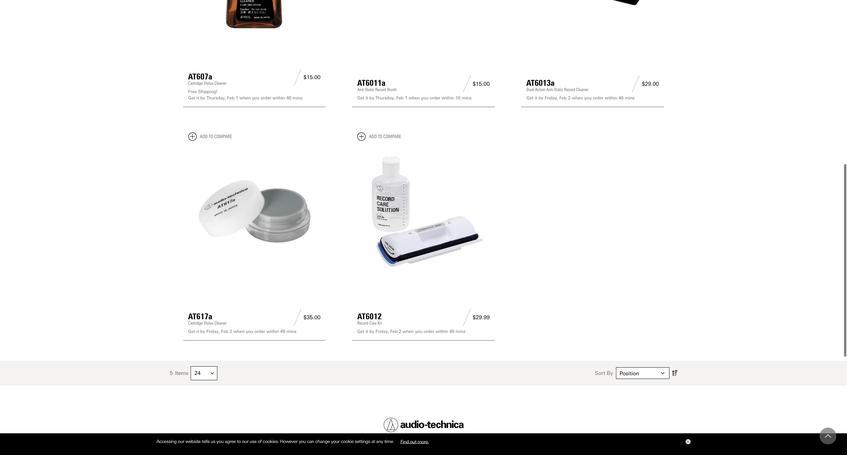 Task type: describe. For each thing, give the bounding box(es) containing it.
get inside free shipping! get it by thursday, feb 1 when you order within 46 mins
[[188, 96, 195, 101]]

static inside at6013a dual-action anti-static record cleaner
[[554, 87, 563, 92]]

at6013a image
[[527, 0, 659, 39]]

by down action at the top right
[[539, 96, 544, 101]]

$29.00
[[642, 81, 659, 87]]

at607a cartridge stylus cleaner
[[188, 72, 227, 86]]

change
[[315, 439, 330, 445]]

get it by thursday, feb 1 when you order within 16 mins
[[357, 96, 472, 101]]

your
[[331, 439, 340, 445]]

you inside free shipping! get it by thursday, feb 1 when you order within 46 mins
[[252, 96, 259, 101]]

at6011a anti-static record brush
[[357, 78, 397, 92]]

can
[[307, 439, 314, 445]]

$15.00 for at6011a
[[473, 81, 490, 87]]

at607a
[[188, 72, 212, 81]]

of
[[258, 439, 262, 445]]

1 horizontal spatial to
[[237, 439, 241, 445]]

2 thursday, from the left
[[376, 96, 395, 101]]

find
[[400, 439, 409, 445]]

us
[[211, 439, 215, 445]]

carrat down image
[[661, 372, 664, 375]]

kit
[[378, 321, 382, 326]]

at6011a
[[357, 78, 385, 88]]

by down care
[[370, 329, 374, 334]]

2 horizontal spatial get it by friday, feb 2 when you order within 46 mins
[[527, 96, 635, 101]]

2 horizontal spatial friday,
[[545, 96, 558, 101]]

by down at6011a anti-static record brush
[[370, 96, 374, 101]]

at6012
[[357, 312, 382, 322]]

more.
[[418, 439, 429, 445]]

it down at6011a
[[366, 96, 368, 101]]

dual-
[[527, 87, 535, 92]]

action
[[535, 87, 545, 92]]

order inside free shipping! get it by thursday, feb 1 when you order within 46 mins
[[261, 96, 271, 101]]

$15.00 for at607a
[[304, 74, 321, 81]]

5
[[170, 370, 173, 377]]

$35.00
[[304, 314, 321, 321]]

divider line image for at6012
[[461, 309, 473, 326]]

add to compare button for at617a
[[188, 133, 232, 141]]

arrow up image
[[825, 433, 831, 439]]

by inside free shipping! get it by thursday, feb 1 when you order within 46 mins
[[200, 96, 205, 101]]

divider line image for at607a
[[292, 69, 304, 86]]

record inside at6012 record care kit
[[357, 321, 368, 326]]

at
[[371, 439, 375, 445]]

any
[[376, 439, 383, 445]]

at6013a
[[527, 78, 555, 88]]

stylus for at607a
[[204, 81, 214, 86]]

by down the at617a cartridge stylus cleaner
[[200, 329, 205, 334]]

cleaner inside at6013a dual-action anti-static record cleaner
[[576, 87, 588, 92]]

2 for at617a
[[230, 329, 232, 334]]

agree
[[225, 439, 236, 445]]

at6012 record care kit
[[357, 312, 382, 326]]

cross image
[[686, 441, 689, 444]]

compare for at6012
[[383, 134, 401, 140]]

1 inside free shipping! get it by thursday, feb 1 when you order within 46 mins
[[236, 96, 238, 101]]

5 items
[[170, 370, 188, 377]]

use
[[250, 439, 257, 445]]

friday, for at6012
[[376, 329, 389, 334]]

at6012 image
[[357, 146, 490, 279]]

get down at6012 record care kit on the bottom left
[[357, 329, 364, 334]]

1 our from the left
[[178, 439, 184, 445]]

shipping!
[[198, 89, 217, 94]]



Task type: vqa. For each thing, say whether or not it's contained in the screenshot.
2nd the product photo from the top of the page
no



Task type: locate. For each thing, give the bounding box(es) containing it.
accessing
[[156, 439, 177, 445]]

however
[[280, 439, 298, 445]]

anti- inside at6011a anti-static record brush
[[357, 87, 365, 92]]

0 horizontal spatial to
[[209, 134, 213, 140]]

46
[[286, 96, 291, 101], [619, 96, 624, 101], [280, 329, 285, 334], [449, 329, 455, 334]]

by
[[607, 370, 613, 377]]

find out more.
[[400, 439, 429, 445]]

tells
[[202, 439, 210, 445]]

0 horizontal spatial get it by friday, feb 2 when you order within 46 mins
[[188, 329, 296, 334]]

2 vertical spatial cleaner
[[215, 321, 227, 326]]

2
[[568, 96, 571, 101], [230, 329, 232, 334], [399, 329, 401, 334]]

1 vertical spatial cartridge
[[188, 321, 203, 326]]

1 horizontal spatial add to compare button
[[357, 133, 401, 141]]

friday, down the at617a cartridge stylus cleaner
[[206, 329, 220, 334]]

friday, down action at the top right
[[545, 96, 558, 101]]

0 vertical spatial cartridge
[[188, 81, 203, 86]]

by down 'shipping!'
[[200, 96, 205, 101]]

1 horizontal spatial static
[[554, 87, 563, 92]]

0 horizontal spatial 2
[[230, 329, 232, 334]]

anti- left brush
[[357, 87, 365, 92]]

2 1 from the left
[[405, 96, 407, 101]]

0 horizontal spatial thursday,
[[206, 96, 226, 101]]

2 cartridge from the top
[[188, 321, 203, 326]]

get down dual- in the top of the page
[[527, 96, 534, 101]]

to for at6012
[[378, 134, 382, 140]]

2 horizontal spatial to
[[378, 134, 382, 140]]

get
[[188, 96, 195, 101], [357, 96, 364, 101], [527, 96, 534, 101], [188, 329, 195, 334], [357, 329, 364, 334]]

1 horizontal spatial our
[[242, 439, 249, 445]]

cleaner
[[215, 81, 227, 86], [576, 87, 588, 92], [215, 321, 227, 326]]

46 inside free shipping! get it by thursday, feb 1 when you order within 46 mins
[[286, 96, 291, 101]]

feb
[[227, 96, 234, 101], [396, 96, 404, 101], [559, 96, 567, 101], [221, 329, 228, 334], [390, 329, 398, 334]]

record right action at the top right
[[564, 87, 575, 92]]

1 horizontal spatial $15.00
[[473, 81, 490, 87]]

cartridge for at617a
[[188, 321, 203, 326]]

1 horizontal spatial friday,
[[376, 329, 389, 334]]

care
[[369, 321, 377, 326]]

thursday, down 'shipping!'
[[206, 96, 226, 101]]

1 compare from the left
[[214, 134, 232, 140]]

cookie
[[341, 439, 354, 445]]

compare for at617a
[[214, 134, 232, 140]]

mins inside free shipping! get it by thursday, feb 1 when you order within 46 mins
[[293, 96, 302, 101]]

1
[[236, 96, 238, 101], [405, 96, 407, 101]]

record inside at6013a dual-action anti-static record cleaner
[[564, 87, 575, 92]]

2 anti- from the left
[[546, 87, 554, 92]]

to
[[209, 134, 213, 140], [378, 134, 382, 140], [237, 439, 241, 445]]

0 vertical spatial cleaner
[[215, 81, 227, 86]]

cleaner inside the at617a cartridge stylus cleaner
[[215, 321, 227, 326]]

settings
[[355, 439, 370, 445]]

cleaner for at607a
[[215, 81, 227, 86]]

sort by
[[595, 370, 613, 377]]

thursday, down brush
[[376, 96, 395, 101]]

1 cartridge from the top
[[188, 81, 203, 86]]

cookies.
[[263, 439, 279, 445]]

1 horizontal spatial 1
[[405, 96, 407, 101]]

stylus
[[204, 81, 214, 86], [204, 321, 214, 326]]

add to compare
[[200, 134, 232, 140], [369, 134, 401, 140]]

1 1 from the left
[[236, 96, 238, 101]]

at617a
[[188, 312, 212, 322]]

get down at6011a
[[357, 96, 364, 101]]

divider line image for at6013a
[[630, 76, 642, 92]]

feb inside free shipping! get it by thursday, feb 1 when you order within 46 mins
[[227, 96, 234, 101]]

divider line image
[[292, 69, 304, 86], [461, 76, 473, 92], [630, 76, 642, 92], [292, 309, 304, 326], [461, 309, 473, 326]]

when inside free shipping! get it by thursday, feb 1 when you order within 46 mins
[[240, 96, 251, 101]]

sort
[[595, 370, 605, 377]]

when
[[240, 96, 251, 101], [409, 96, 420, 101], [572, 96, 583, 101], [233, 329, 245, 334], [403, 329, 414, 334]]

$15.00
[[304, 74, 321, 81], [473, 81, 490, 87]]

friday, down kit
[[376, 329, 389, 334]]

cartridge inside at607a cartridge stylus cleaner
[[188, 81, 203, 86]]

order
[[261, 96, 271, 101], [430, 96, 440, 101], [593, 96, 604, 101], [255, 329, 265, 334], [424, 329, 434, 334]]

brush
[[387, 87, 397, 92]]

stylus inside at607a cartridge stylus cleaner
[[204, 81, 214, 86]]

it down free
[[196, 96, 199, 101]]

1 horizontal spatial 2
[[399, 329, 401, 334]]

1 add from the left
[[200, 134, 208, 140]]

record left brush
[[375, 87, 386, 92]]

within
[[273, 96, 285, 101], [442, 96, 454, 101], [605, 96, 617, 101], [266, 329, 279, 334], [436, 329, 448, 334]]

record inside at6011a anti-static record brush
[[375, 87, 386, 92]]

you
[[252, 96, 259, 101], [421, 96, 429, 101], [584, 96, 592, 101], [246, 329, 253, 334], [415, 329, 423, 334], [217, 439, 224, 445], [299, 439, 306, 445]]

0 horizontal spatial static
[[365, 87, 374, 92]]

0 horizontal spatial add
[[200, 134, 208, 140]]

it
[[196, 96, 199, 101], [366, 96, 368, 101], [535, 96, 537, 101], [196, 329, 199, 334], [366, 329, 368, 334]]

anti-
[[357, 87, 365, 92], [546, 87, 554, 92]]

add to compare for at617a
[[200, 134, 232, 140]]

store logo image
[[384, 418, 464, 433]]

divider line image for at617a
[[292, 309, 304, 326]]

find out more. link
[[395, 437, 434, 447]]

our
[[178, 439, 184, 445], [242, 439, 249, 445]]

1 horizontal spatial thursday,
[[376, 96, 395, 101]]

mins
[[293, 96, 302, 101], [462, 96, 472, 101], [625, 96, 635, 101], [287, 329, 296, 334], [456, 329, 466, 334]]

1 horizontal spatial anti-
[[546, 87, 554, 92]]

time.
[[384, 439, 394, 445]]

carrat down image
[[211, 372, 214, 375]]

items
[[175, 370, 188, 377]]

1 anti- from the left
[[357, 87, 365, 92]]

record left care
[[357, 321, 368, 326]]

anti- inside at6013a dual-action anti-static record cleaner
[[546, 87, 554, 92]]

add for at6012
[[369, 134, 377, 140]]

0 horizontal spatial 1
[[236, 96, 238, 101]]

0 horizontal spatial anti-
[[357, 87, 365, 92]]

get it by friday, feb 2 when you order within 46 mins for at6012
[[357, 329, 466, 334]]

our left "use"
[[242, 439, 249, 445]]

friday, for at617a
[[206, 329, 220, 334]]

$29.99
[[473, 314, 490, 321]]

website
[[185, 439, 201, 445]]

add to compare button for at6012
[[357, 133, 401, 141]]

at607a image
[[188, 0, 321, 39]]

add
[[200, 134, 208, 140], [369, 134, 377, 140]]

friday,
[[545, 96, 558, 101], [206, 329, 220, 334], [376, 329, 389, 334]]

1 add to compare from the left
[[200, 134, 232, 140]]

it down action at the top right
[[535, 96, 537, 101]]

1 horizontal spatial get it by friday, feb 2 when you order within 46 mins
[[357, 329, 466, 334]]

1 thursday, from the left
[[206, 96, 226, 101]]

add to compare button
[[188, 133, 232, 141], [357, 133, 401, 141]]

within inside free shipping! get it by thursday, feb 1 when you order within 46 mins
[[273, 96, 285, 101]]

cartridge for at607a
[[188, 81, 203, 86]]

1 horizontal spatial add to compare
[[369, 134, 401, 140]]

accessing our website tells us you agree to our use of cookies. however you can change your cookie settings at any time.
[[156, 439, 395, 445]]

set descending direction image
[[672, 369, 677, 378]]

free
[[188, 89, 197, 94]]

compare
[[214, 134, 232, 140], [383, 134, 401, 140]]

it down at617a in the left bottom of the page
[[196, 329, 199, 334]]

2 our from the left
[[242, 439, 249, 445]]

to for at617a
[[209, 134, 213, 140]]

cleaner inside at607a cartridge stylus cleaner
[[215, 81, 227, 86]]

static inside at6011a anti-static record brush
[[365, 87, 374, 92]]

get it by friday, feb 2 when you order within 46 mins
[[527, 96, 635, 101], [188, 329, 296, 334], [357, 329, 466, 334]]

cartridge
[[188, 81, 203, 86], [188, 321, 203, 326]]

0 horizontal spatial record
[[357, 321, 368, 326]]

1 horizontal spatial compare
[[383, 134, 401, 140]]

it inside free shipping! get it by thursday, feb 1 when you order within 46 mins
[[196, 96, 199, 101]]

stylus for at617a
[[204, 321, 214, 326]]

2 static from the left
[[554, 87, 563, 92]]

it down at6012 record care kit on the bottom left
[[366, 329, 368, 334]]

0 horizontal spatial friday,
[[206, 329, 220, 334]]

0 horizontal spatial add to compare
[[200, 134, 232, 140]]

16
[[456, 96, 461, 101]]

stylus inside the at617a cartridge stylus cleaner
[[204, 321, 214, 326]]

thursday, inside free shipping! get it by thursday, feb 1 when you order within 46 mins
[[206, 96, 226, 101]]

0 horizontal spatial compare
[[214, 134, 232, 140]]

0 horizontal spatial $15.00
[[304, 74, 321, 81]]

add for at617a
[[200, 134, 208, 140]]

2 compare from the left
[[383, 134, 401, 140]]

divider line image for at6011a
[[461, 76, 473, 92]]

at617a image
[[188, 146, 321, 279]]

0 horizontal spatial add to compare button
[[188, 133, 232, 141]]

free shipping! get it by thursday, feb 1 when you order within 46 mins
[[188, 89, 302, 101]]

1 vertical spatial stylus
[[204, 321, 214, 326]]

2 horizontal spatial record
[[564, 87, 575, 92]]

2 for at6012
[[399, 329, 401, 334]]

1 vertical spatial cleaner
[[576, 87, 588, 92]]

2 add from the left
[[369, 134, 377, 140]]

static right action at the top right
[[554, 87, 563, 92]]

static
[[365, 87, 374, 92], [554, 87, 563, 92]]

0 horizontal spatial our
[[178, 439, 184, 445]]

get down at617a in the left bottom of the page
[[188, 329, 195, 334]]

static left brush
[[365, 87, 374, 92]]

2 horizontal spatial 2
[[568, 96, 571, 101]]

1 stylus from the top
[[204, 81, 214, 86]]

2 stylus from the top
[[204, 321, 214, 326]]

anti- right action at the top right
[[546, 87, 554, 92]]

at617a cartridge stylus cleaner
[[188, 312, 227, 326]]

by
[[200, 96, 205, 101], [370, 96, 374, 101], [539, 96, 544, 101], [200, 329, 205, 334], [370, 329, 374, 334]]

add to compare for at6012
[[369, 134, 401, 140]]

our left the website
[[178, 439, 184, 445]]

out
[[410, 439, 416, 445]]

at6013a dual-action anti-static record cleaner
[[527, 78, 588, 92]]

cartridge inside the at617a cartridge stylus cleaner
[[188, 321, 203, 326]]

get it by friday, feb 2 when you order within 46 mins for at617a
[[188, 329, 296, 334]]

2 add to compare from the left
[[369, 134, 401, 140]]

1 add to compare button from the left
[[188, 133, 232, 141]]

cleaner for at617a
[[215, 321, 227, 326]]

2 add to compare button from the left
[[357, 133, 401, 141]]

thursday,
[[206, 96, 226, 101], [376, 96, 395, 101]]

1 horizontal spatial record
[[375, 87, 386, 92]]

get down free
[[188, 96, 195, 101]]

0 vertical spatial stylus
[[204, 81, 214, 86]]

1 horizontal spatial add
[[369, 134, 377, 140]]

1 static from the left
[[365, 87, 374, 92]]

record
[[375, 87, 386, 92], [564, 87, 575, 92], [357, 321, 368, 326]]



